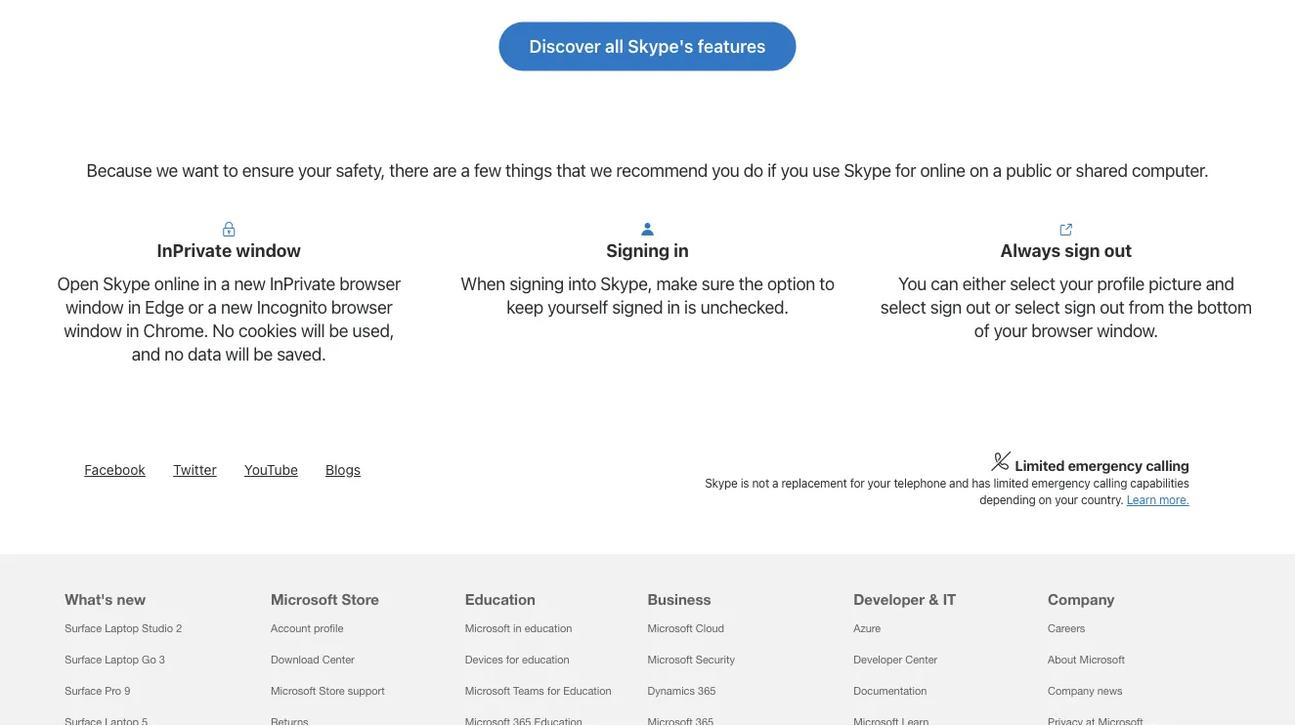 Task type: vqa. For each thing, say whether or not it's contained in the screenshot.


Task type: locate. For each thing, give the bounding box(es) containing it.
company for company
[[1048, 591, 1115, 608]]

will up saved.
[[301, 320, 325, 341]]

company up the careers
[[1048, 591, 1115, 608]]

footer resource links element
[[0, 555, 1295, 726]]

sign down 
[[1065, 240, 1100, 261]]

2
[[176, 622, 182, 635]]

1 vertical spatial developer
[[854, 654, 902, 666]]

developer down azure on the right bottom
[[854, 654, 902, 666]]

data
[[188, 343, 221, 364]]

yourself
[[548, 296, 608, 317]]

0 horizontal spatial will
[[225, 343, 249, 364]]

store inside heading
[[342, 591, 379, 608]]

developer & it
[[854, 591, 956, 608]]

used,
[[352, 320, 394, 341]]

1 vertical spatial laptop
[[105, 654, 139, 666]]

on left public
[[970, 160, 989, 181]]

2 vertical spatial skype
[[705, 477, 738, 490]]

company inside heading
[[1048, 591, 1115, 608]]

on
[[970, 160, 989, 181], [1039, 493, 1052, 507]]

online left public
[[920, 160, 966, 181]]

skype,
[[601, 273, 652, 294]]

calling
[[1146, 458, 1189, 474], [1094, 477, 1127, 490]]

2 laptop from the top
[[105, 654, 139, 666]]

a inside limited emergency calling skype is not a replacement for your telephone and has limited emergency calling capabilities depending on your country.
[[772, 477, 778, 490]]

inprivate up incognito
[[270, 273, 335, 294]]

your right of
[[994, 320, 1027, 341]]

store
[[342, 591, 379, 608], [319, 685, 345, 698]]

discover all skype's features link
[[499, 22, 796, 71]]

new down  inprivate window
[[234, 273, 266, 294]]

will down no
[[225, 343, 249, 364]]

microsoft
[[271, 591, 338, 608], [465, 622, 510, 635], [648, 622, 693, 635], [648, 654, 693, 666], [1080, 654, 1125, 666], [271, 685, 316, 698], [465, 685, 510, 698]]

2 vertical spatial new
[[117, 591, 146, 608]]

the up unchecked.
[[739, 273, 763, 294]]

education for devices for education
[[522, 654, 570, 666]]

in inside the  signing in
[[674, 240, 689, 261]]

0 vertical spatial surface
[[65, 622, 102, 635]]

education
[[465, 591, 536, 608], [563, 685, 612, 698]]

new up no
[[221, 296, 253, 317]]

0 vertical spatial skype
[[844, 160, 891, 181]]

company
[[1048, 591, 1115, 608], [1048, 685, 1095, 698]]

profile up from at right
[[1097, 273, 1145, 294]]

1 you from the left
[[712, 160, 740, 181]]

education for microsoft in education
[[525, 622, 572, 635]]

or for open skype online in a new inprivate browser window in edge or a new incognito browser window in chrome. no cookies will be used, and no data will be saved.
[[188, 296, 204, 317]]

skype right use
[[844, 160, 891, 181]]

microsoft up devices
[[465, 622, 510, 635]]

for right use
[[895, 160, 916, 181]]

security
[[696, 654, 735, 666]]

the down picture
[[1169, 296, 1193, 317]]

3 surface from the top
[[65, 685, 102, 698]]

1 horizontal spatial we
[[590, 160, 612, 181]]

to
[[223, 160, 238, 181], [819, 273, 835, 294]]

surface for surface laptop go 3
[[65, 654, 102, 666]]

1 vertical spatial online
[[154, 273, 199, 294]]

in up the 'make'
[[674, 240, 689, 261]]

0 vertical spatial on
[[970, 160, 989, 181]]

about microsoft
[[1048, 654, 1125, 666]]

2 vertical spatial surface
[[65, 685, 102, 698]]

0 horizontal spatial you
[[712, 160, 740, 181]]

microsoft store support link
[[271, 685, 385, 698]]

in left edge
[[128, 296, 141, 317]]

and
[[1206, 273, 1234, 294], [949, 477, 969, 490]]

0 horizontal spatial education
[[465, 591, 536, 608]]

calling up capabilities
[[1146, 458, 1189, 474]]

0 horizontal spatial inprivate
[[157, 240, 232, 261]]

devices for education
[[465, 654, 570, 666]]


[[221, 221, 237, 237]]

1 laptop from the top
[[105, 622, 139, 635]]

education up devices for education link
[[525, 622, 572, 635]]

0 vertical spatial to
[[223, 160, 238, 181]]

in
[[674, 240, 689, 261], [204, 273, 217, 294], [128, 296, 141, 317], [667, 296, 680, 317], [126, 320, 139, 341], [513, 622, 522, 635]]

what's new
[[65, 591, 146, 608]]

is down the 'make'
[[684, 296, 696, 317]]

1 vertical spatial skype
[[103, 273, 150, 294]]

microsoft down download
[[271, 685, 316, 698]]

will
[[301, 320, 325, 341], [225, 343, 249, 364]]

what's
[[65, 591, 113, 608]]

cookies
[[238, 320, 297, 341]]

studio
[[142, 622, 173, 635]]

make
[[656, 273, 698, 294]]

do
[[744, 160, 763, 181]]

or right public
[[1056, 160, 1072, 181]]

0 vertical spatial education
[[525, 622, 572, 635]]

0 horizontal spatial and
[[949, 477, 969, 490]]

surface laptop studio 2 link
[[65, 622, 182, 635]]

your
[[298, 160, 332, 181], [1060, 273, 1093, 294], [994, 320, 1027, 341], [868, 477, 891, 490], [1055, 493, 1078, 507]]

laptop left go
[[105, 654, 139, 666]]

for inside limited emergency calling skype is not a replacement for your telephone and has limited emergency calling capabilities depending on your country.
[[850, 477, 865, 490]]

the
[[739, 273, 763, 294], [1169, 296, 1193, 317]]

new inside heading
[[117, 591, 146, 608]]

microsoft down "business"
[[648, 622, 693, 635]]

surface left pro
[[65, 685, 102, 698]]

more.
[[1159, 493, 1189, 507]]

2 surface from the top
[[65, 654, 102, 666]]

0 horizontal spatial be
[[253, 343, 273, 364]]

1 horizontal spatial center
[[905, 654, 938, 666]]

1 vertical spatial window
[[65, 296, 124, 317]]

2 vertical spatial window
[[64, 320, 122, 341]]

1 vertical spatial education
[[563, 685, 612, 698]]

0 vertical spatial the
[[739, 273, 763, 294]]

or down either
[[995, 296, 1010, 317]]

1 horizontal spatial will
[[301, 320, 325, 341]]

0 vertical spatial be
[[329, 320, 348, 341]]

you
[[712, 160, 740, 181], [781, 160, 808, 181]]

a down  inprivate window
[[221, 273, 230, 294]]

saved.
[[277, 343, 326, 364]]

developer inside developer & it heading
[[854, 591, 925, 608]]

company down about
[[1048, 685, 1095, 698]]

1 horizontal spatial you
[[781, 160, 808, 181]]

2 we from the left
[[590, 160, 612, 181]]

a right 'not'
[[772, 477, 778, 490]]

microsoft teams for education link
[[465, 685, 612, 698]]

features
[[698, 35, 766, 56]]

is left 'not'
[[741, 477, 749, 490]]

or inside you can either select your profile picture and select sign out or select sign out from the bottom of your browser window.
[[995, 296, 1010, 317]]

1 horizontal spatial or
[[995, 296, 1010, 317]]

1 horizontal spatial calling
[[1146, 458, 1189, 474]]

developer up azure on the right bottom
[[854, 591, 925, 608]]

surface pro 9
[[65, 685, 130, 698]]

0 vertical spatial developer
[[854, 591, 925, 608]]

microsoft inside heading
[[271, 591, 338, 608]]

1 vertical spatial profile
[[314, 622, 343, 635]]

1 vertical spatial store
[[319, 685, 345, 698]]

1 vertical spatial education
[[522, 654, 570, 666]]

out up from at right
[[1104, 240, 1132, 261]]

2 center from the left
[[905, 654, 938, 666]]

1 vertical spatial browser
[[331, 296, 392, 317]]

1 developer from the top
[[854, 591, 925, 608]]

main content
[[0, 0, 1295, 405]]

1 horizontal spatial education
[[563, 685, 612, 698]]

1 vertical spatial company
[[1048, 685, 1095, 698]]

inprivate inside  inprivate window
[[157, 240, 232, 261]]

for right devices
[[506, 654, 519, 666]]

0 vertical spatial inprivate
[[157, 240, 232, 261]]

0 vertical spatial and
[[1206, 273, 1234, 294]]

center up documentation link
[[905, 654, 938, 666]]

center for microsoft
[[322, 654, 355, 666]]

you right if
[[781, 160, 808, 181]]

we right that
[[590, 160, 612, 181]]

few
[[474, 160, 501, 181]]

want
[[182, 160, 219, 181]]

1 horizontal spatial and
[[1206, 273, 1234, 294]]

&
[[929, 591, 939, 608]]

1 vertical spatial and
[[949, 477, 969, 490]]

is inside when signing into skype, make sure the option to keep yourself signed in is unchecked.
[[684, 296, 696, 317]]

0 horizontal spatial skype
[[103, 273, 150, 294]]

from
[[1129, 296, 1164, 317]]

profile inside you can either select your profile picture and select sign out or select sign out from the bottom of your browser window.
[[1097, 273, 1145, 294]]

new
[[234, 273, 266, 294], [221, 296, 253, 317], [117, 591, 146, 608]]

surface up surface pro 9 on the bottom of the page
[[65, 654, 102, 666]]

1 horizontal spatial profile
[[1097, 273, 1145, 294]]

microsoft up dynamics
[[648, 654, 693, 666]]

and left "has"
[[949, 477, 969, 490]]

browser
[[339, 273, 401, 294], [331, 296, 392, 317], [1032, 320, 1093, 341]]

skype up edge
[[103, 273, 150, 294]]

2 developer from the top
[[854, 654, 902, 666]]

and inside you can either select your profile picture and select sign out or select sign out from the bottom of your browser window.
[[1206, 273, 1234, 294]]

documentation link
[[854, 685, 927, 698]]

what's new heading
[[65, 555, 247, 613]]

education up "microsoft in education" link
[[465, 591, 536, 608]]

because we want to ensure your safety, there are a few things that we recommend you do if you use skype for online on a public or shared computer.
[[87, 160, 1209, 181]]

on down limited
[[1039, 493, 1052, 507]]

emergency up country.
[[1068, 458, 1143, 474]]

center up microsoft store support link
[[322, 654, 355, 666]]

be left "used,"
[[329, 320, 348, 341]]

microsoft up account profile link
[[271, 591, 338, 608]]

microsoft for microsoft in education
[[465, 622, 510, 635]]

your left country.
[[1055, 493, 1078, 507]]

0 vertical spatial new
[[234, 273, 266, 294]]

emergency
[[1068, 458, 1143, 474], [1032, 477, 1091, 490]]

1 vertical spatial will
[[225, 343, 249, 364]]

of
[[975, 320, 990, 341]]

0 horizontal spatial calling
[[1094, 477, 1127, 490]]

youtube
[[244, 462, 298, 478]]

skype left 'not'
[[705, 477, 738, 490]]

and up bottom
[[1206, 273, 1234, 294]]

0 horizontal spatial profile
[[314, 622, 343, 635]]

1 vertical spatial surface
[[65, 654, 102, 666]]

2 horizontal spatial or
[[1056, 160, 1072, 181]]

1 vertical spatial inprivate
[[270, 273, 335, 294]]

1 horizontal spatial inprivate
[[270, 273, 335, 294]]

store for microsoft store support
[[319, 685, 345, 698]]

0 horizontal spatial or
[[188, 296, 204, 317]]

about microsoft link
[[1048, 654, 1125, 666]]

0 horizontal spatial on
[[970, 160, 989, 181]]

into
[[568, 273, 596, 294]]

inprivate down 
[[157, 240, 232, 261]]

education up microsoft teams for education link on the bottom left
[[522, 654, 570, 666]]

you can either select your profile picture and select sign out or select sign out from the bottom of your browser window.
[[881, 273, 1252, 341]]

1 vertical spatial calling
[[1094, 477, 1127, 490]]

1 vertical spatial is
[[741, 477, 749, 490]]

for right replacement
[[850, 477, 865, 490]]

0 vertical spatial company
[[1048, 591, 1115, 608]]

select
[[1010, 273, 1056, 294], [881, 296, 926, 317], [1015, 296, 1060, 317]]

1 company from the top
[[1048, 591, 1115, 608]]

we left want
[[156, 160, 178, 181]]

1 center from the left
[[322, 654, 355, 666]]

1 surface from the top
[[65, 622, 102, 635]]

we
[[156, 160, 178, 181], [590, 160, 612, 181]]

emergency down limited
[[1032, 477, 1091, 490]]

0 horizontal spatial center
[[322, 654, 355, 666]]

0 vertical spatial profile
[[1097, 273, 1145, 294]]

0 vertical spatial is
[[684, 296, 696, 317]]

or
[[1056, 160, 1072, 181], [188, 296, 204, 317], [995, 296, 1010, 317]]

1 horizontal spatial to
[[819, 273, 835, 294]]

skype inside limited emergency calling skype is not a replacement for your telephone and has limited emergency calling capabilities depending on your country.
[[705, 477, 738, 490]]

a
[[461, 160, 470, 181], [993, 160, 1002, 181], [221, 273, 230, 294], [208, 296, 217, 317], [772, 477, 778, 490]]

account profile link
[[271, 622, 343, 635]]

1 vertical spatial to
[[819, 273, 835, 294]]

about
[[1048, 654, 1077, 666]]

1 vertical spatial the
[[1169, 296, 1193, 317]]

surface down what's
[[65, 622, 102, 635]]

or up the chrome.
[[188, 296, 204, 317]]

laptop up "surface laptop go 3"
[[105, 622, 139, 635]]

store left support
[[319, 685, 345, 698]]

1 vertical spatial on
[[1039, 493, 1052, 507]]

dynamics 365
[[648, 685, 716, 698]]

1 vertical spatial emergency
[[1032, 477, 1091, 490]]

be down "cookies"
[[253, 343, 273, 364]]

new up surface laptop studio 2
[[117, 591, 146, 608]]

education right 'teams'
[[563, 685, 612, 698]]

account
[[271, 622, 311, 635]]

microsoft for microsoft cloud
[[648, 622, 693, 635]]

1 horizontal spatial is
[[741, 477, 749, 490]]

when signing into skype, make sure the option to keep yourself signed in is unchecked.
[[461, 273, 835, 317]]

in down  inprivate window
[[204, 273, 217, 294]]

or inside open skype online in a new inprivate browser window in edge or a new incognito browser window in chrome. no cookies will be used, and no data will be saved.
[[188, 296, 204, 317]]

1 horizontal spatial on
[[1039, 493, 1052, 507]]

microsoft down devices
[[465, 685, 510, 698]]

2 company from the top
[[1048, 685, 1095, 698]]

in inside when signing into skype, make sure the option to keep yourself signed in is unchecked.
[[667, 296, 680, 317]]

0 vertical spatial store
[[342, 591, 379, 608]]

limited emergency calling skype is not a replacement for your telephone and has limited emergency calling capabilities depending on your country.
[[705, 458, 1189, 507]]

download center
[[271, 654, 355, 666]]

0 vertical spatial online
[[920, 160, 966, 181]]

in down the 'make'
[[667, 296, 680, 317]]

profile down microsoft store
[[314, 622, 343, 635]]

a right are
[[461, 160, 470, 181]]

calling up country.
[[1094, 477, 1127, 490]]

2 you from the left
[[781, 160, 808, 181]]

out
[[1104, 240, 1132, 261], [966, 296, 991, 317], [1100, 296, 1125, 317]]

to right want
[[223, 160, 238, 181]]

store up account profile
[[342, 591, 379, 608]]

0 vertical spatial window
[[236, 240, 301, 261]]

0 horizontal spatial the
[[739, 273, 763, 294]]

online up edge
[[154, 273, 199, 294]]

0 vertical spatial laptop
[[105, 622, 139, 635]]

0 vertical spatial education
[[465, 591, 536, 608]]

out up of
[[966, 296, 991, 317]]

sign left from at right
[[1064, 296, 1096, 317]]

microsoft store heading
[[271, 555, 442, 613]]

microsoft cloud link
[[648, 622, 725, 635]]

out inside  always sign out
[[1104, 240, 1132, 261]]

0 horizontal spatial is
[[684, 296, 696, 317]]

1 horizontal spatial the
[[1169, 296, 1193, 317]]

0 horizontal spatial we
[[156, 160, 178, 181]]

computer.
[[1132, 160, 1209, 181]]

that
[[556, 160, 586, 181]]

you left do
[[712, 160, 740, 181]]

to right option
[[819, 273, 835, 294]]

can
[[931, 273, 958, 294]]

1 horizontal spatial skype
[[705, 477, 738, 490]]

open
[[57, 273, 99, 294]]

0 horizontal spatial online
[[154, 273, 199, 294]]

2 vertical spatial browser
[[1032, 320, 1093, 341]]



Task type: describe. For each thing, give the bounding box(es) containing it.
has
[[972, 477, 991, 490]]

cloud
[[696, 622, 725, 635]]

3
[[159, 654, 165, 666]]

sign down the can
[[930, 296, 962, 317]]

blogs link
[[326, 462, 361, 478]]

your down  always sign out at right top
[[1060, 273, 1093, 294]]

it
[[943, 591, 956, 608]]

microsoft security link
[[648, 654, 735, 666]]

microsoft store support
[[271, 685, 385, 698]]

inprivate inside open skype online in a new inprivate browser window in edge or a new incognito browser window in chrome. no cookies will be used, and no data will be saved.
[[270, 273, 335, 294]]

depending
[[980, 493, 1036, 507]]

1 we from the left
[[156, 160, 178, 181]]

365
[[698, 685, 716, 698]]

0 horizontal spatial to
[[223, 160, 238, 181]]

download center link
[[271, 654, 355, 666]]

out up window.
[[1100, 296, 1125, 317]]

bottom
[[1197, 296, 1252, 317]]

company news link
[[1048, 685, 1123, 698]]

online inside open skype online in a new inprivate browser window in edge or a new incognito browser window in chrome. no cookies will be used, and no data will be saved.
[[154, 273, 199, 294]]

1 vertical spatial new
[[221, 296, 253, 317]]

learn more. link
[[1127, 493, 1189, 507]]

surface laptop studio 2
[[65, 622, 182, 635]]

sign inside  always sign out
[[1065, 240, 1100, 261]]

developer for developer & it
[[854, 591, 925, 608]]

a left public
[[993, 160, 1002, 181]]

replacement
[[781, 477, 847, 490]]

store for microsoft store
[[342, 591, 379, 608]]

if
[[768, 160, 777, 181]]

facebook link
[[84, 462, 146, 478]]

always
[[1001, 240, 1061, 261]]

browser inside you can either select your profile picture and select sign out or select sign out from the bottom of your browser window.
[[1032, 320, 1093, 341]]

is inside limited emergency calling skype is not a replacement for your telephone and has limited emergency calling capabilities depending on your country.
[[741, 477, 749, 490]]

microsoft teams for education
[[465, 685, 612, 698]]

ensure
[[242, 160, 294, 181]]

1 horizontal spatial online
[[920, 160, 966, 181]]

safety,
[[336, 160, 385, 181]]

azure link
[[854, 622, 881, 635]]

2 horizontal spatial skype
[[844, 160, 891, 181]]

company for company news
[[1048, 685, 1095, 698]]

0 vertical spatial browser
[[339, 273, 401, 294]]

surface pro 9 link
[[65, 685, 130, 698]]

when
[[461, 273, 505, 294]]

your left telephone
[[868, 477, 891, 490]]

 always sign out
[[1001, 221, 1132, 261]]

developer for developer center
[[854, 654, 902, 666]]

discover
[[529, 35, 601, 56]]

on inside limited emergency calling skype is not a replacement for your telephone and has limited emergency calling capabilities depending on your country.
[[1039, 493, 1052, 507]]

microsoft security
[[648, 654, 735, 666]]

window.
[[1097, 320, 1158, 341]]

edge
[[145, 296, 184, 317]]

your left safety,
[[298, 160, 332, 181]]

for right 'teams'
[[547, 685, 560, 698]]

laptop for go
[[105, 654, 139, 666]]

and no
[[132, 343, 184, 364]]

careers
[[1048, 622, 1085, 635]]

capabilities
[[1130, 477, 1189, 490]]

microsoft for microsoft teams for education
[[465, 685, 510, 698]]

documentation
[[854, 685, 927, 698]]

no
[[212, 320, 234, 341]]

business
[[648, 591, 711, 608]]

pro
[[105, 685, 121, 698]]

education heading
[[465, 555, 636, 613]]

support
[[348, 685, 385, 698]]

microsoft for microsoft store support
[[271, 685, 316, 698]]

learn
[[1127, 493, 1156, 507]]

window inside  inprivate window
[[236, 240, 301, 261]]

youtube link
[[244, 462, 298, 478]]

because
[[87, 160, 152, 181]]

surface for surface pro 9
[[65, 685, 102, 698]]

public
[[1006, 160, 1052, 181]]

chrome.
[[143, 320, 208, 341]]

there
[[389, 160, 429, 181]]

sure
[[702, 273, 735, 294]]

to inside when signing into skype, make sure the option to keep yourself signed in is unchecked.
[[819, 273, 835, 294]]

teams
[[513, 685, 544, 698]]

limited
[[994, 477, 1029, 490]]

incognito
[[257, 296, 327, 317]]

in up devices for education
[[513, 622, 522, 635]]

developer center
[[854, 654, 938, 666]]

surface laptop go 3
[[65, 654, 165, 666]]

center for developer
[[905, 654, 938, 666]]

option
[[767, 273, 815, 294]]


[[1059, 221, 1074, 237]]

microsoft up news
[[1080, 654, 1125, 666]]

picture
[[1149, 273, 1202, 294]]

the inside you can either select your profile picture and select sign out or select sign out from the bottom of your browser window.
[[1169, 296, 1193, 317]]

not
[[752, 477, 769, 490]]

skype inside open skype online in a new inprivate browser window in edge or a new incognito browser window in chrome. no cookies will be used, and no data will be saved.
[[103, 273, 150, 294]]

open skype online in a new inprivate browser window in edge or a new incognito browser window in chrome. no cookies will be used, and no data will be saved.
[[57, 273, 401, 364]]

main content containing discover all skype's features
[[0, 0, 1295, 405]]

shared
[[1076, 160, 1128, 181]]

in up and no
[[126, 320, 139, 341]]

signed
[[612, 296, 663, 317]]

the inside when signing into skype, make sure the option to keep yourself signed in is unchecked.
[[739, 273, 763, 294]]

all
[[605, 35, 624, 56]]

microsoft for microsoft security
[[648, 654, 693, 666]]

or for you can either select your profile picture and select sign out or select sign out from the bottom of your browser window.
[[995, 296, 1010, 317]]

limited
[[1015, 458, 1065, 474]]

things
[[506, 160, 552, 181]]

telephone
[[894, 477, 946, 490]]

discover all skype's features
[[529, 35, 766, 56]]

and inside limited emergency calling skype is not a replacement for your telephone and has limited emergency calling capabilities depending on your country.
[[949, 477, 969, 490]]

use
[[813, 160, 840, 181]]

country.
[[1081, 493, 1124, 507]]

microsoft in education
[[465, 622, 572, 635]]

microsoft for microsoft store
[[271, 591, 338, 608]]

company heading
[[1048, 555, 1219, 613]]

education inside heading
[[465, 591, 536, 608]]

go
[[142, 654, 156, 666]]

0 vertical spatial emergency
[[1068, 458, 1143, 474]]

 signing in
[[606, 221, 689, 261]]

1 vertical spatial be
[[253, 343, 273, 364]]

devices for education link
[[465, 654, 570, 666]]

unchecked.
[[701, 296, 789, 317]]

company news
[[1048, 685, 1123, 698]]

1 horizontal spatial be
[[329, 320, 348, 341]]

0 vertical spatial will
[[301, 320, 325, 341]]

recommend
[[616, 160, 708, 181]]

laptop for studio
[[105, 622, 139, 635]]

business heading
[[648, 555, 830, 613]]

surface for surface laptop studio 2
[[65, 622, 102, 635]]

signing
[[510, 273, 564, 294]]

a up no
[[208, 296, 217, 317]]

microsoft store
[[271, 591, 379, 608]]

developer & it heading
[[854, 555, 1025, 613]]

profile inside footer resource links element
[[314, 622, 343, 635]]

you
[[898, 273, 927, 294]]

developer center link
[[854, 654, 938, 666]]

facebook
[[84, 462, 146, 478]]

0 vertical spatial calling
[[1146, 458, 1189, 474]]


[[640, 221, 655, 237]]



